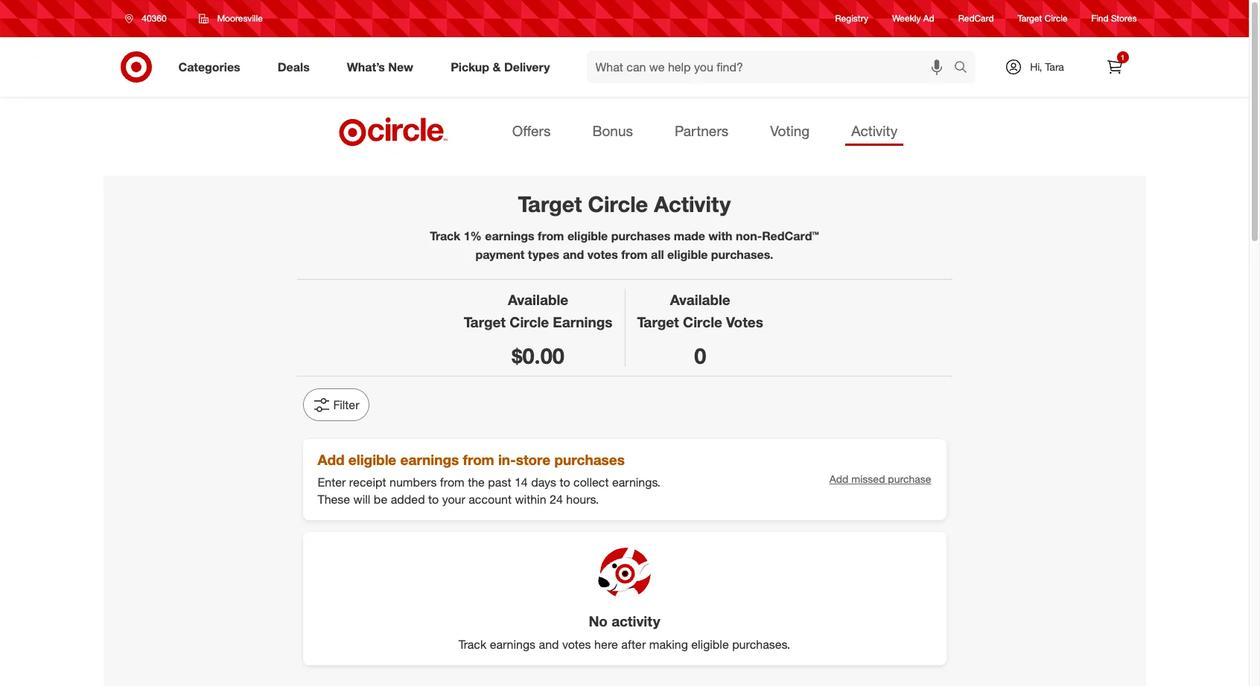 Task type: locate. For each thing, give the bounding box(es) containing it.
be
[[374, 493, 388, 508]]

0 vertical spatial add
[[318, 451, 345, 468]]

eligible
[[568, 229, 608, 244], [668, 247, 708, 262], [348, 451, 397, 468], [691, 638, 729, 652]]

target circle logo image
[[337, 116, 450, 148]]

mooresville
[[217, 13, 263, 24]]

enter
[[318, 476, 346, 490]]

what's new link
[[334, 51, 432, 83]]

to
[[560, 476, 570, 490], [428, 493, 439, 508]]

categories
[[178, 59, 240, 74]]

target circle link
[[1018, 12, 1068, 25]]

store
[[516, 451, 551, 468]]

1 horizontal spatial activity
[[852, 122, 898, 139]]

circle up "0"
[[683, 314, 722, 331]]

activity link
[[846, 118, 904, 146]]

find
[[1092, 13, 1109, 24]]

activity
[[852, 122, 898, 139], [654, 191, 731, 218]]

2 available from the left
[[670, 291, 731, 309]]

earnings for eligible
[[400, 451, 459, 468]]

hi, tara
[[1030, 60, 1064, 73]]

weekly ad
[[892, 13, 935, 24]]

1%
[[464, 229, 482, 244]]

add missed purchase
[[830, 473, 932, 486]]

target circle activity
[[518, 191, 731, 218]]

registry link
[[836, 12, 869, 25]]

0 vertical spatial earnings
[[485, 229, 535, 244]]

redcard
[[959, 13, 994, 24]]

available inside available target circle votes
[[670, 291, 731, 309]]

What can we help you find? suggestions appear below search field
[[587, 51, 958, 83]]

1 vertical spatial and
[[539, 638, 559, 652]]

find stores
[[1092, 13, 1137, 24]]

add
[[318, 451, 345, 468], [830, 473, 849, 486]]

0 horizontal spatial to
[[428, 493, 439, 508]]

from left all
[[621, 247, 648, 262]]

1 vertical spatial to
[[428, 493, 439, 508]]

with
[[709, 229, 733, 244]]

pickup & delivery link
[[438, 51, 569, 83]]

1 vertical spatial activity
[[654, 191, 731, 218]]

track
[[430, 229, 461, 244], [459, 638, 487, 652]]

available for 0
[[670, 291, 731, 309]]

circle
[[1045, 13, 1068, 24], [588, 191, 648, 218], [510, 314, 549, 331], [683, 314, 722, 331]]

purchases inside track 1% earnings from eligible purchases made with non-redcard™ payment types and votes from all eligible purchases.
[[611, 229, 671, 244]]

1 horizontal spatial to
[[560, 476, 570, 490]]

and inside no activity track earnings and votes here after making eligible purchases.
[[539, 638, 559, 652]]

from up "the"
[[463, 451, 494, 468]]

0 vertical spatial to
[[560, 476, 570, 490]]

add eligible earnings from in-store purchases enter receipt numbers from the past 14 days to collect earnings. these will be added to your account within 24 hours.
[[318, 451, 661, 508]]

target down all
[[637, 314, 679, 331]]

to left "your"
[[428, 493, 439, 508]]

1 available from the left
[[508, 291, 568, 309]]

days
[[531, 476, 556, 490]]

your
[[442, 493, 465, 508]]

1 vertical spatial purchases
[[555, 451, 625, 468]]

earnings for 1%
[[485, 229, 535, 244]]

earnings inside no activity track earnings and votes here after making eligible purchases.
[[490, 638, 536, 652]]

votes inside track 1% earnings from eligible purchases made with non-redcard™ payment types and votes from all eligible purchases.
[[588, 247, 618, 262]]

0 horizontal spatial and
[[539, 638, 559, 652]]

numbers
[[390, 476, 437, 490]]

0 horizontal spatial add
[[318, 451, 345, 468]]

and left here
[[539, 638, 559, 652]]

what's
[[347, 59, 385, 74]]

0 horizontal spatial activity
[[654, 191, 731, 218]]

circle up $0.00
[[510, 314, 549, 331]]

offers
[[512, 122, 551, 139]]

0 vertical spatial purchases
[[611, 229, 671, 244]]

circle inside available target circle votes
[[683, 314, 722, 331]]

eligible down 'made'
[[668, 247, 708, 262]]

mooresville button
[[189, 5, 278, 32]]

0 vertical spatial and
[[563, 247, 584, 262]]

eligible right making
[[691, 638, 729, 652]]

add inside add eligible earnings from in-store purchases enter receipt numbers from the past 14 days to collect earnings. these will be added to your account within 24 hours.
[[318, 451, 345, 468]]

purchases up collect at the left of the page
[[555, 451, 625, 468]]

1 vertical spatial votes
[[562, 638, 591, 652]]

target inside available target circle earnings
[[464, 314, 506, 331]]

offers link
[[506, 118, 557, 146]]

0 vertical spatial track
[[430, 229, 461, 244]]

earnings inside add eligible earnings from in-store purchases enter receipt numbers from the past 14 days to collect earnings. these will be added to your account within 24 hours.
[[400, 451, 459, 468]]

available up votes
[[670, 291, 731, 309]]

40360
[[142, 13, 167, 24]]

purchases
[[611, 229, 671, 244], [555, 451, 625, 468]]

available down the types
[[508, 291, 568, 309]]

added
[[391, 493, 425, 508]]

target inside available target circle votes
[[637, 314, 679, 331]]

find stores link
[[1092, 12, 1137, 25]]

made
[[674, 229, 705, 244]]

24
[[550, 493, 563, 508]]

track inside no activity track earnings and votes here after making eligible purchases.
[[459, 638, 487, 652]]

activity
[[612, 613, 660, 630]]

earnings
[[485, 229, 535, 244], [400, 451, 459, 468], [490, 638, 536, 652]]

search button
[[947, 51, 983, 86]]

0 vertical spatial votes
[[588, 247, 618, 262]]

1 vertical spatial track
[[459, 638, 487, 652]]

votes
[[588, 247, 618, 262], [562, 638, 591, 652]]

purchases.
[[711, 247, 774, 262], [732, 638, 791, 652]]

1 horizontal spatial available
[[670, 291, 731, 309]]

available
[[508, 291, 568, 309], [670, 291, 731, 309]]

target down payment
[[464, 314, 506, 331]]

purchases up all
[[611, 229, 671, 244]]

votes left here
[[562, 638, 591, 652]]

2 vertical spatial earnings
[[490, 638, 536, 652]]

purchases. inside track 1% earnings from eligible purchases made with non-redcard™ payment types and votes from all eligible purchases.
[[711, 247, 774, 262]]

to up 24
[[560, 476, 570, 490]]

filter
[[333, 398, 360, 412]]

add left "missed"
[[830, 473, 849, 486]]

deals
[[278, 59, 310, 74]]

eligible down target circle activity
[[568, 229, 608, 244]]

account
[[469, 493, 512, 508]]

payment
[[476, 247, 525, 262]]

1 vertical spatial add
[[830, 473, 849, 486]]

votes left all
[[588, 247, 618, 262]]

weekly ad link
[[892, 12, 935, 25]]

available inside available target circle earnings
[[508, 291, 568, 309]]

14
[[515, 476, 528, 490]]

pickup & delivery
[[451, 59, 550, 74]]

1 vertical spatial earnings
[[400, 451, 459, 468]]

40360 button
[[115, 5, 183, 32]]

votes inside no activity track earnings and votes here after making eligible purchases.
[[562, 638, 591, 652]]

0 vertical spatial activity
[[852, 122, 898, 139]]

and right the types
[[563, 247, 584, 262]]

1 horizontal spatial add
[[830, 473, 849, 486]]

add up enter at the left of page
[[318, 451, 345, 468]]

types
[[528, 247, 560, 262]]

purchases. inside no activity track earnings and votes here after making eligible purchases.
[[732, 638, 791, 652]]

no activity track earnings and votes here after making eligible purchases.
[[459, 613, 791, 652]]

eligible up receipt
[[348, 451, 397, 468]]

circle left find
[[1045, 13, 1068, 24]]

1 vertical spatial purchases.
[[732, 638, 791, 652]]

search
[[947, 61, 983, 76]]

1 horizontal spatial and
[[563, 247, 584, 262]]

earnings
[[553, 314, 613, 331]]

filter button
[[303, 389, 369, 421]]

0 vertical spatial purchases.
[[711, 247, 774, 262]]

earnings inside track 1% earnings from eligible purchases made with non-redcard™ payment types and votes from all eligible purchases.
[[485, 229, 535, 244]]

eligible inside no activity track earnings and votes here after making eligible purchases.
[[691, 638, 729, 652]]

0 horizontal spatial available
[[508, 291, 568, 309]]



Task type: describe. For each thing, give the bounding box(es) containing it.
voting link
[[765, 118, 816, 146]]

votes
[[726, 314, 764, 331]]

what's new
[[347, 59, 414, 74]]

all
[[651, 247, 664, 262]]

making
[[649, 638, 688, 652]]

bonus
[[593, 122, 633, 139]]

categories link
[[166, 51, 259, 83]]

1
[[1121, 53, 1125, 62]]

purchase
[[888, 473, 932, 486]]

add for eligible
[[318, 451, 345, 468]]

receipt
[[349, 476, 386, 490]]

hi,
[[1030, 60, 1042, 73]]

from up "your"
[[440, 476, 465, 490]]

stores
[[1111, 13, 1137, 24]]

purchases inside add eligible earnings from in-store purchases enter receipt numbers from the past 14 days to collect earnings. these will be added to your account within 24 hours.
[[555, 451, 625, 468]]

available for $0.00
[[508, 291, 568, 309]]

deals link
[[265, 51, 328, 83]]

in-
[[498, 451, 516, 468]]

$0.00
[[512, 342, 565, 369]]

new
[[388, 59, 414, 74]]

0
[[694, 342, 706, 369]]

here
[[594, 638, 618, 652]]

voting
[[770, 122, 810, 139]]

the
[[468, 476, 485, 490]]

registry
[[836, 13, 869, 24]]

earnings.
[[612, 476, 661, 490]]

target up the types
[[518, 191, 582, 218]]

available target circle earnings
[[464, 291, 613, 331]]

collect
[[574, 476, 609, 490]]

will
[[354, 493, 371, 508]]

circle up track 1% earnings from eligible purchases made with non-redcard™ payment types and votes from all eligible purchases.
[[588, 191, 648, 218]]

from up the types
[[538, 229, 564, 244]]

after
[[622, 638, 646, 652]]

available target circle votes
[[637, 291, 764, 331]]

delivery
[[504, 59, 550, 74]]

add missed purchase link
[[830, 473, 932, 487]]

track 1% earnings from eligible purchases made with non-redcard™ payment types and votes from all eligible purchases.
[[430, 229, 819, 262]]

past
[[488, 476, 511, 490]]

missed
[[852, 473, 885, 486]]

partners link
[[669, 118, 735, 146]]

these
[[318, 493, 350, 508]]

target circle
[[1018, 13, 1068, 24]]

non-
[[736, 229, 762, 244]]

track inside track 1% earnings from eligible purchases made with non-redcard™ payment types and votes from all eligible purchases.
[[430, 229, 461, 244]]

and inside track 1% earnings from eligible purchases made with non-redcard™ payment types and votes from all eligible purchases.
[[563, 247, 584, 262]]

target up hi,
[[1018, 13, 1042, 24]]

eligible inside add eligible earnings from in-store purchases enter receipt numbers from the past 14 days to collect earnings. these will be added to your account within 24 hours.
[[348, 451, 397, 468]]

ad
[[924, 13, 935, 24]]

circle inside available target circle earnings
[[510, 314, 549, 331]]

weekly
[[892, 13, 921, 24]]

redcard™
[[762, 229, 819, 244]]

bonus link
[[587, 118, 639, 146]]

within
[[515, 493, 546, 508]]

add for missed
[[830, 473, 849, 486]]

hours.
[[566, 493, 599, 508]]

tara
[[1045, 60, 1064, 73]]

1 link
[[1098, 51, 1131, 83]]

redcard link
[[959, 12, 994, 25]]

&
[[493, 59, 501, 74]]

partners
[[675, 122, 729, 139]]

no
[[589, 613, 608, 630]]

pickup
[[451, 59, 489, 74]]



Task type: vqa. For each thing, say whether or not it's contained in the screenshot.
No
yes



